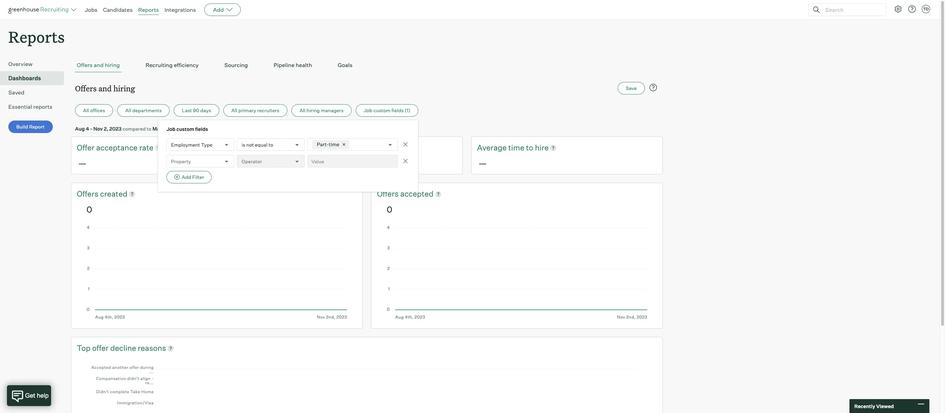 Task type: vqa. For each thing, say whether or not it's contained in the screenshot.
Job related to Job custom fields (1)
yes



Task type: locate. For each thing, give the bounding box(es) containing it.
0 vertical spatial custom
[[373, 107, 390, 113]]

— for fill
[[278, 158, 287, 169]]

reports down greenhouse recruiting "image"
[[8, 26, 65, 47]]

job
[[364, 107, 372, 113], [167, 126, 175, 132]]

0 horizontal spatial 0
[[87, 204, 92, 215]]

td button
[[922, 5, 930, 13]]

average
[[277, 143, 307, 152], [477, 143, 507, 152]]

0 horizontal spatial job
[[167, 126, 175, 132]]

-
[[90, 126, 92, 132], [168, 126, 170, 132]]

hiring
[[105, 62, 120, 69], [113, 83, 135, 94], [307, 107, 320, 113]]

0 vertical spatial hiring
[[105, 62, 120, 69]]

2023
[[109, 126, 122, 132], [187, 126, 199, 132]]

average time to
[[277, 143, 335, 152], [477, 143, 535, 152]]

2 vertical spatial hiring
[[307, 107, 320, 113]]

all primary recruiters
[[231, 107, 279, 113]]

2 horizontal spatial —
[[478, 158, 487, 169]]

4 all from the left
[[300, 107, 306, 113]]

xychart image
[[87, 226, 347, 320], [387, 226, 647, 320], [87, 360, 647, 413]]

tab list
[[75, 58, 659, 72]]

— for hire
[[478, 158, 487, 169]]

1 horizontal spatial -
[[168, 126, 170, 132]]

90
[[193, 107, 199, 113]]

all
[[83, 107, 89, 113], [125, 107, 131, 113], [231, 107, 237, 113], [300, 107, 306, 113]]

1 vertical spatial reports
[[8, 26, 65, 47]]

all left departments
[[125, 107, 131, 113]]

0 horizontal spatial offers link
[[77, 189, 100, 199]]

1 — from the left
[[78, 158, 87, 169]]

fill link
[[335, 143, 343, 153]]

custom for job custom fields (1)
[[373, 107, 390, 113]]

- right 4
[[90, 126, 92, 132]]

all inside button
[[231, 107, 237, 113]]

sourcing button
[[223, 58, 250, 72]]

goals button
[[336, 58, 354, 72]]

1 aug from the left
[[75, 126, 85, 132]]

2 — from the left
[[278, 158, 287, 169]]

0 vertical spatial add
[[213, 6, 224, 13]]

offers link for accepted
[[377, 189, 400, 199]]

all for all hiring managers
[[300, 107, 306, 113]]

acceptance link
[[96, 143, 139, 153]]

is
[[242, 142, 245, 148]]

job custom fields (1)
[[364, 107, 410, 113]]

offer
[[92, 343, 109, 353]]

offers
[[77, 62, 93, 69], [75, 83, 97, 94], [77, 189, 100, 198], [377, 189, 400, 198]]

1 0 from the left
[[87, 204, 92, 215]]

nov
[[93, 126, 103, 132]]

hire
[[535, 143, 549, 152]]

1 all from the left
[[83, 107, 89, 113]]

1 offers link from the left
[[77, 189, 100, 199]]

aug 4 - nov 2, 2023 compared to may 6 - aug 3, 2023
[[75, 126, 199, 132]]

0 horizontal spatial 2023
[[109, 126, 122, 132]]

2 average from the left
[[477, 143, 507, 152]]

1 horizontal spatial offers link
[[377, 189, 400, 199]]

offices
[[90, 107, 105, 113]]

aug left 3,
[[171, 126, 181, 132]]

0 horizontal spatial add
[[182, 174, 191, 180]]

dashboards
[[8, 75, 41, 82]]

custom inside button
[[373, 107, 390, 113]]

hiring inside offers and hiring button
[[105, 62, 120, 69]]

fields
[[392, 107, 404, 113], [195, 126, 208, 132]]

1 horizontal spatial custom
[[373, 107, 390, 113]]

- right 6
[[168, 126, 170, 132]]

0 horizontal spatial aug
[[75, 126, 85, 132]]

top
[[77, 343, 91, 353]]

time left fill at the left top of the page
[[308, 143, 324, 152]]

rate
[[139, 143, 153, 152]]

custom
[[373, 107, 390, 113], [176, 126, 194, 132]]

employment type
[[171, 142, 212, 148]]

0 vertical spatial and
[[94, 62, 104, 69]]

3 — from the left
[[478, 158, 487, 169]]

offers and hiring inside button
[[77, 62, 120, 69]]

0 horizontal spatial reports
[[8, 26, 65, 47]]

0 horizontal spatial average time to
[[277, 143, 335, 152]]

average time to for fill
[[277, 143, 335, 152]]

0 horizontal spatial time link
[[308, 143, 326, 153]]

reports
[[138, 6, 159, 13], [8, 26, 65, 47]]

all left primary
[[231, 107, 237, 113]]

all hiring managers button
[[292, 104, 352, 117]]

2 to link from the left
[[526, 143, 535, 153]]

fields inside button
[[392, 107, 404, 113]]

reasons link
[[138, 343, 166, 354]]

may
[[152, 126, 162, 132]]

and inside offers and hiring button
[[94, 62, 104, 69]]

1 average from the left
[[277, 143, 307, 152]]

to link for fill
[[326, 143, 335, 153]]

0 vertical spatial offers and hiring
[[77, 62, 120, 69]]

1 vertical spatial fields
[[195, 126, 208, 132]]

configure image
[[894, 5, 902, 13]]

td
[[923, 7, 929, 11]]

1 vertical spatial hiring
[[113, 83, 135, 94]]

1 horizontal spatial average link
[[477, 143, 508, 153]]

not
[[246, 142, 254, 148]]

time link left fill link
[[308, 143, 326, 153]]

1 time link from the left
[[308, 143, 326, 153]]

0 vertical spatial reports
[[138, 6, 159, 13]]

2023 right 3,
[[187, 126, 199, 132]]

1 horizontal spatial job
[[364, 107, 372, 113]]

fields up type
[[195, 126, 208, 132]]

1 - from the left
[[90, 126, 92, 132]]

pipeline health
[[274, 62, 312, 69]]

all for all offices
[[83, 107, 89, 113]]

offer
[[77, 143, 94, 152]]

0 horizontal spatial average link
[[277, 143, 308, 153]]

2 horizontal spatial time
[[508, 143, 524, 152]]

2 offers link from the left
[[377, 189, 400, 199]]

last
[[182, 107, 192, 113]]

td button
[[920, 3, 932, 15]]

hiring inside the 'all hiring managers' button
[[307, 107, 320, 113]]

recruiting efficiency button
[[144, 58, 200, 72]]

2 2023 from the left
[[187, 126, 199, 132]]

add inside button
[[182, 174, 191, 180]]

saved
[[8, 89, 24, 96]]

reports right candidates
[[138, 6, 159, 13]]

—
[[78, 158, 87, 169], [278, 158, 287, 169], [478, 158, 487, 169]]

to link for hire
[[526, 143, 535, 153]]

1 horizontal spatial aug
[[171, 126, 181, 132]]

fields left the (1)
[[392, 107, 404, 113]]

0 vertical spatial fields
[[392, 107, 404, 113]]

build
[[16, 124, 28, 130]]

job for job custom fields
[[167, 126, 175, 132]]

to left may
[[147, 126, 151, 132]]

2 average link from the left
[[477, 143, 508, 153]]

1 horizontal spatial add
[[213, 6, 224, 13]]

2 average time to from the left
[[477, 143, 535, 152]]

job custom fields (1) button
[[356, 104, 418, 117]]

1 horizontal spatial time link
[[508, 143, 526, 153]]

time link left the hire link
[[508, 143, 526, 153]]

xychart image for accepted
[[387, 226, 647, 320]]

decline
[[110, 343, 136, 353]]

1 horizontal spatial reports
[[138, 6, 159, 13]]

1 horizontal spatial average time to
[[477, 143, 535, 152]]

fields for job custom fields (1)
[[392, 107, 404, 113]]

offers and hiring
[[77, 62, 120, 69], [75, 83, 135, 94]]

2 0 from the left
[[387, 204, 392, 215]]

add for add
[[213, 6, 224, 13]]

time left hire
[[508, 143, 524, 152]]

overview link
[[8, 60, 61, 68]]

custom left the (1)
[[373, 107, 390, 113]]

jobs link
[[85, 6, 97, 13]]

average link for fill
[[277, 143, 308, 153]]

1 vertical spatial job
[[167, 126, 175, 132]]

to left hire
[[526, 143, 533, 152]]

1 average time to from the left
[[277, 143, 335, 152]]

time up the value text field
[[329, 141, 339, 148]]

0 horizontal spatial time
[[308, 143, 324, 152]]

0 horizontal spatial -
[[90, 126, 92, 132]]

2023 right 2,
[[109, 126, 122, 132]]

candidates
[[103, 6, 133, 13]]

4
[[86, 126, 89, 132]]

add inside popup button
[[213, 6, 224, 13]]

add
[[213, 6, 224, 13], [182, 174, 191, 180]]

2 all from the left
[[125, 107, 131, 113]]

2 time link from the left
[[508, 143, 526, 153]]

1 to link from the left
[[326, 143, 335, 153]]

1 horizontal spatial fields
[[392, 107, 404, 113]]

recruiting
[[146, 62, 173, 69]]

1 vertical spatial custom
[[176, 126, 194, 132]]

0 horizontal spatial —
[[78, 158, 87, 169]]

add filter button
[[167, 171, 212, 184]]

3 all from the left
[[231, 107, 237, 113]]

1 vertical spatial add
[[182, 174, 191, 180]]

fields for job custom fields
[[195, 126, 208, 132]]

aug
[[75, 126, 85, 132], [171, 126, 181, 132]]

time link for fill
[[308, 143, 326, 153]]

offers link
[[77, 189, 100, 199], [377, 189, 400, 199]]

0
[[87, 204, 92, 215], [387, 204, 392, 215]]

all left the managers
[[300, 107, 306, 113]]

recently
[[854, 403, 875, 409]]

aug left 4
[[75, 126, 85, 132]]

0 vertical spatial job
[[364, 107, 372, 113]]

2 - from the left
[[168, 126, 170, 132]]

time for hire
[[508, 143, 524, 152]]

1 horizontal spatial —
[[278, 158, 287, 169]]

1 horizontal spatial average
[[477, 143, 507, 152]]

property
[[171, 158, 191, 164]]

1 horizontal spatial 0
[[387, 204, 392, 215]]

0 horizontal spatial to link
[[326, 143, 335, 153]]

1 horizontal spatial to link
[[526, 143, 535, 153]]

offer link
[[92, 343, 110, 354]]

all left the offices at the left top
[[83, 107, 89, 113]]

all offices button
[[75, 104, 113, 117]]

job inside button
[[364, 107, 372, 113]]

0 horizontal spatial fields
[[195, 126, 208, 132]]

custom up employment
[[176, 126, 194, 132]]

custom for job custom fields
[[176, 126, 194, 132]]

0 horizontal spatial custom
[[176, 126, 194, 132]]

1 average link from the left
[[277, 143, 308, 153]]

time link
[[308, 143, 326, 153], [508, 143, 526, 153]]

tab list containing offers and hiring
[[75, 58, 659, 72]]

1 horizontal spatial 2023
[[187, 126, 199, 132]]

0 horizontal spatial average
[[277, 143, 307, 152]]



Task type: describe. For each thing, give the bounding box(es) containing it.
reports link
[[138, 6, 159, 13]]

build report
[[16, 124, 45, 130]]

xychart image for created
[[87, 226, 347, 320]]

pipeline health button
[[272, 58, 314, 72]]

greenhouse recruiting image
[[8, 6, 71, 14]]

6
[[164, 126, 167, 132]]

overview
[[8, 61, 33, 67]]

1 horizontal spatial time
[[329, 141, 339, 148]]

rate link
[[139, 143, 153, 153]]

offers inside button
[[77, 62, 93, 69]]

build report button
[[8, 121, 53, 133]]

saved link
[[8, 88, 61, 97]]

Search text field
[[824, 5, 880, 15]]

top offer decline
[[77, 343, 138, 353]]

top link
[[77, 343, 92, 354]]

days
[[200, 107, 211, 113]]

hire link
[[535, 143, 549, 153]]

integrations
[[164, 6, 196, 13]]

created
[[100, 189, 127, 198]]

part-time
[[317, 141, 339, 148]]

average for fill
[[277, 143, 307, 152]]

2,
[[104, 126, 108, 132]]

all for all primary recruiters
[[231, 107, 237, 113]]

essential reports
[[8, 103, 52, 110]]

accepted
[[400, 189, 434, 198]]

type
[[201, 142, 212, 148]]

part-
[[317, 141, 329, 148]]

0 for accepted
[[387, 204, 392, 215]]

employment
[[171, 142, 200, 148]]

health
[[296, 62, 312, 69]]

accepted link
[[400, 189, 434, 199]]

all departments button
[[117, 104, 170, 117]]

all offices
[[83, 107, 105, 113]]

decline link
[[110, 343, 138, 354]]

offers and hiring button
[[75, 58, 122, 72]]

goals
[[338, 62, 353, 69]]

essential
[[8, 103, 32, 110]]

recently viewed
[[854, 403, 894, 409]]

all hiring managers
[[300, 107, 344, 113]]

fill
[[335, 143, 343, 152]]

0 for created
[[87, 204, 92, 215]]

essential reports link
[[8, 103, 61, 111]]

all departments
[[125, 107, 162, 113]]

reports
[[33, 103, 52, 110]]

1 vertical spatial offers and hiring
[[75, 83, 135, 94]]

last 90 days
[[182, 107, 211, 113]]

is not equal to
[[242, 142, 273, 148]]

add filter
[[182, 174, 204, 180]]

viewed
[[876, 403, 894, 409]]

sourcing
[[224, 62, 248, 69]]

recruiters
[[257, 107, 279, 113]]

job for job custom fields (1)
[[364, 107, 372, 113]]

offer acceptance
[[77, 143, 139, 152]]

candidates link
[[103, 6, 133, 13]]

all for all departments
[[125, 107, 131, 113]]

average link for hire
[[477, 143, 508, 153]]

save
[[626, 85, 637, 91]]

compared
[[123, 126, 146, 132]]

3,
[[182, 126, 186, 132]]

2 aug from the left
[[171, 126, 181, 132]]

time for fill
[[308, 143, 324, 152]]

last 90 days button
[[174, 104, 219, 117]]

integrations link
[[164, 6, 196, 13]]

Value text field
[[308, 155, 398, 168]]

average time to for hire
[[477, 143, 535, 152]]

to right equal
[[269, 142, 273, 148]]

average for hire
[[477, 143, 507, 152]]

save button
[[618, 82, 645, 95]]

recruiting efficiency
[[146, 62, 199, 69]]

managers
[[321, 107, 344, 113]]

faq image
[[649, 83, 657, 92]]

acceptance
[[96, 143, 138, 152]]

efficiency
[[174, 62, 199, 69]]

to left fill at the left top of the page
[[326, 143, 333, 152]]

all primary recruiters button
[[223, 104, 287, 117]]

pipeline
[[274, 62, 295, 69]]

offer link
[[77, 143, 96, 153]]

reasons
[[138, 343, 166, 353]]

job custom fields
[[167, 126, 208, 132]]

add button
[[204, 3, 241, 16]]

1 2023 from the left
[[109, 126, 122, 132]]

filter
[[192, 174, 204, 180]]

equal
[[255, 142, 268, 148]]

jobs
[[85, 6, 97, 13]]

report
[[29, 124, 45, 130]]

add for add filter
[[182, 174, 191, 180]]

time link for hire
[[508, 143, 526, 153]]

dashboards link
[[8, 74, 61, 82]]

offers link for created
[[77, 189, 100, 199]]

primary
[[238, 107, 256, 113]]

1 vertical spatial and
[[98, 83, 112, 94]]

created link
[[100, 189, 127, 199]]



